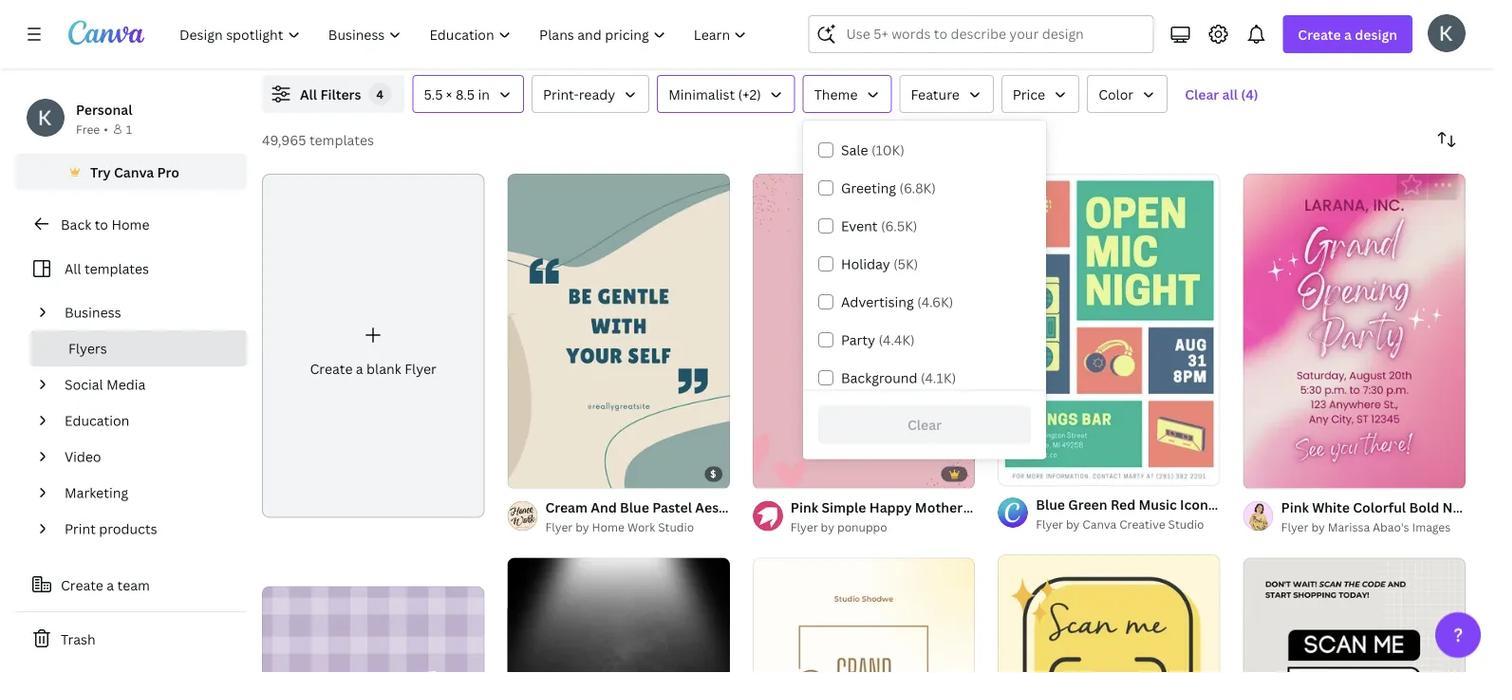 Task type: describe. For each thing, give the bounding box(es) containing it.
clear button
[[818, 406, 1031, 444]]

clear for clear
[[908, 416, 942, 434]]

all
[[1222, 85, 1238, 103]]

price button
[[1001, 75, 1080, 113]]

pink for pink simple happy mother's day (flyer)
[[791, 498, 818, 517]]

back to home link
[[15, 205, 247, 243]]

background
[[841, 369, 918, 387]]

mother's
[[915, 498, 973, 517]]

pink white colorful bold neon gra link
[[1281, 497, 1496, 518]]

pink simple happy mother's day (flyer) image
[[753, 174, 975, 488]]

by inside cream and blue pastel aesthetic daily motivation flayer flyer by home work studio
[[576, 519, 589, 535]]

home inside 'link'
[[111, 215, 150, 233]]

business
[[65, 303, 121, 321]]

sale (10k)
[[841, 141, 905, 159]]

5.5 × 8.5 in
[[424, 85, 490, 103]]

social media link
[[57, 366, 235, 403]]

(5k)
[[893, 255, 918, 273]]

create a blank flyer
[[310, 359, 437, 377]]

create a blank flyer link
[[262, 174, 485, 518]]

create a design button
[[1283, 15, 1413, 53]]

by inside pink simple happy mother's day (flyer) flyer by ponuppo
[[821, 519, 835, 535]]

music
[[1139, 495, 1177, 513]]

home inside cream and blue pastel aesthetic daily motivation flayer flyer by home work studio
[[592, 519, 625, 535]]

business link
[[57, 294, 235, 330]]

design
[[1355, 25, 1397, 43]]

icons
[[1180, 495, 1215, 513]]

$
[[710, 468, 717, 480]]

pro
[[157, 163, 179, 181]]

pink white colorful bold neon gra flyer by marissa abao's images
[[1281, 499, 1496, 535]]

event
[[841, 217, 878, 235]]

sale
[[841, 141, 868, 159]]

all templates link
[[27, 251, 235, 287]]

create a team button
[[15, 566, 247, 604]]

all templates
[[65, 260, 149, 278]]

blue green red music icons open mic night flyer flyer by canva creative studio
[[1036, 495, 1354, 532]]

trash
[[61, 630, 96, 648]]

Search search field
[[846, 16, 1141, 52]]

green
[[1068, 495, 1107, 513]]

all for all filters
[[300, 85, 317, 103]]

by inside blue green red music icons open mic night flyer flyer by canva creative studio
[[1066, 516, 1080, 532]]

free •
[[76, 121, 108, 137]]

filters
[[320, 85, 361, 103]]

canva inside blue green red music icons open mic night flyer flyer by canva creative studio
[[1083, 516, 1117, 532]]

4 filter options selected element
[[369, 83, 392, 105]]

night
[[1283, 495, 1318, 513]]

red
[[1111, 495, 1136, 513]]

abao's
[[1373, 519, 1409, 535]]

4
[[376, 86, 384, 102]]

theme
[[814, 85, 858, 103]]

top level navigation element
[[167, 15, 763, 53]]

greeting
[[841, 179, 896, 197]]

yellow minimalist scan qr to get discount flyer image
[[998, 555, 1220, 673]]

try canva pro
[[90, 163, 179, 181]]

simple
[[822, 498, 866, 517]]

beige modern qr code place promotion flyer image
[[1243, 558, 1466, 673]]

media
[[106, 375, 146, 394]]

a for blank
[[356, 359, 363, 377]]

all for all templates
[[65, 260, 81, 278]]

minimalist
[[669, 85, 735, 103]]

to
[[95, 215, 108, 233]]

1
[[126, 121, 132, 137]]

blue green red music icons open mic night flyer image
[[998, 174, 1220, 485]]

create a design
[[1298, 25, 1397, 43]]

pink simple happy mother's day (flyer) flyer by ponuppo
[[791, 498, 1046, 535]]

motivation
[[796, 498, 867, 517]]

a for design
[[1344, 25, 1352, 43]]

pink simple happy mother's day (flyer) link
[[791, 497, 1046, 518]]

studio inside blue green red music icons open mic night flyer flyer by canva creative studio
[[1168, 516, 1204, 532]]

pink white colorful bold neon grand opening flyer image
[[1243, 174, 1466, 488]]

party
[[841, 331, 875, 349]]

cream and blue pastel aesthetic daily motivation flayer flyer by home work studio
[[545, 498, 910, 535]]

5.5
[[424, 85, 443, 103]]

canva inside button
[[114, 163, 154, 181]]

ready
[[579, 85, 615, 103]]

(10k)
[[871, 141, 905, 159]]

(6.5k)
[[881, 217, 918, 235]]

print
[[65, 520, 96, 538]]

and
[[591, 498, 617, 517]]

greeting (6.8k)
[[841, 179, 936, 197]]

flyer right blank
[[405, 359, 437, 377]]

kendall parks image
[[1428, 14, 1466, 52]]

work
[[627, 519, 655, 535]]



Task type: vqa. For each thing, say whether or not it's contained in the screenshot.
Features link
no



Task type: locate. For each thing, give the bounding box(es) containing it.
flyers
[[68, 339, 107, 357]]

(6.8k)
[[899, 179, 936, 197]]

home down and
[[592, 519, 625, 535]]

daily motivation quote social media template (flyer) image
[[262, 586, 485, 673]]

blank
[[367, 359, 401, 377]]

daily
[[760, 498, 793, 517]]

pink for pink white colorful bold neon gra
[[1281, 499, 1309, 517]]

1 horizontal spatial home
[[592, 519, 625, 535]]

0 horizontal spatial templates
[[84, 260, 149, 278]]

create a blank flyer element
[[262, 174, 485, 518]]

0 vertical spatial all
[[300, 85, 317, 103]]

a left design
[[1344, 25, 1352, 43]]

2 horizontal spatial a
[[1344, 25, 1352, 43]]

flyer by home work studio link
[[545, 518, 730, 537]]

social media
[[65, 375, 146, 394]]

2 vertical spatial create
[[61, 576, 103, 594]]

aesthetic
[[695, 498, 757, 517]]

0 vertical spatial canva
[[114, 163, 154, 181]]

pink left the simple
[[791, 498, 818, 517]]

free
[[76, 121, 100, 137]]

a
[[1344, 25, 1352, 43], [356, 359, 363, 377], [107, 576, 114, 594]]

create a team
[[61, 576, 150, 594]]

ponuppo
[[837, 519, 887, 535]]

49,965
[[262, 131, 306, 149]]

blue inside blue green red music icons open mic night flyer flyer by canva creative studio
[[1036, 495, 1065, 513]]

a inside button
[[107, 576, 114, 594]]

2 horizontal spatial create
[[1298, 25, 1341, 43]]

color button
[[1087, 75, 1168, 113]]

Sort by button
[[1428, 121, 1466, 159]]

1 vertical spatial home
[[592, 519, 625, 535]]

products
[[99, 520, 157, 538]]

0 horizontal spatial all
[[65, 260, 81, 278]]

templates inside all templates link
[[84, 260, 149, 278]]

print-
[[543, 85, 579, 103]]

event (6.5k)
[[841, 217, 918, 235]]

back to home
[[61, 215, 150, 233]]

0 vertical spatial clear
[[1185, 85, 1219, 103]]

education
[[65, 412, 129, 430]]

1 vertical spatial a
[[356, 359, 363, 377]]

team
[[117, 576, 150, 594]]

pastel
[[652, 498, 692, 517]]

1 vertical spatial all
[[65, 260, 81, 278]]

1 horizontal spatial pink
[[1281, 499, 1309, 517]]

by down white
[[1311, 519, 1325, 535]]

flyer down cream
[[545, 519, 573, 535]]

create left blank
[[310, 359, 353, 377]]

flyer by marissa abao's images link
[[1281, 518, 1466, 537]]

advertising (4.6k)
[[841, 293, 953, 311]]

happy
[[869, 498, 912, 517]]

flyer inside pink simple happy mother's day (flyer) flyer by ponuppo
[[791, 519, 818, 535]]

flyer inside pink white colorful bold neon gra flyer by marissa abao's images
[[1281, 519, 1309, 535]]

beige modern promotion announcement grand opening flyer image
[[753, 558, 975, 673]]

blue left green
[[1036, 495, 1065, 513]]

0 vertical spatial create
[[1298, 25, 1341, 43]]

create for create a blank flyer
[[310, 359, 353, 377]]

marketing link
[[57, 475, 235, 511]]

canva down green
[[1083, 516, 1117, 532]]

feature button
[[899, 75, 994, 113]]

templates for 49,965 templates
[[309, 131, 374, 149]]

create inside "dropdown button"
[[1298, 25, 1341, 43]]

1 vertical spatial clear
[[908, 416, 942, 434]]

flyer right day
[[1036, 516, 1063, 532]]

1 horizontal spatial all
[[300, 85, 317, 103]]

2 vertical spatial a
[[107, 576, 114, 594]]

•
[[104, 121, 108, 137]]

black and white coming soon (flyer) image
[[507, 558, 730, 673]]

create left design
[[1298, 25, 1341, 43]]

create for create a team
[[61, 576, 103, 594]]

0 horizontal spatial home
[[111, 215, 150, 233]]

8.5
[[456, 85, 475, 103]]

all down the back
[[65, 260, 81, 278]]

0 horizontal spatial clear
[[908, 416, 942, 434]]

background (4.1k)
[[841, 369, 956, 387]]

studio
[[1168, 516, 1204, 532], [658, 519, 694, 535]]

create for create a design
[[1298, 25, 1341, 43]]

flyer by canva creative studio link
[[1036, 515, 1220, 534]]

bold
[[1409, 499, 1439, 517]]

pink inside pink white colorful bold neon gra flyer by marissa abao's images
[[1281, 499, 1309, 517]]

studio inside cream and blue pastel aesthetic daily motivation flayer flyer by home work studio
[[658, 519, 694, 535]]

in
[[478, 85, 490, 103]]

5.5 × 8.5 in button
[[412, 75, 524, 113]]

0 horizontal spatial a
[[107, 576, 114, 594]]

create left team
[[61, 576, 103, 594]]

0 horizontal spatial pink
[[791, 498, 818, 517]]

a inside "dropdown button"
[[1344, 25, 1352, 43]]

minimalist (+2)
[[669, 85, 761, 103]]

back
[[61, 215, 91, 233]]

clear all (4)
[[1185, 85, 1258, 103]]

(4.6k)
[[917, 293, 953, 311]]

personal
[[76, 100, 132, 118]]

color
[[1099, 85, 1134, 103]]

1 pink from the left
[[791, 498, 818, 517]]

flyer by ponuppo link
[[791, 518, 975, 537]]

marketing
[[65, 484, 128, 502]]

0 horizontal spatial canva
[[114, 163, 154, 181]]

colorful
[[1353, 499, 1406, 517]]

minimalist (+2) button
[[657, 75, 795, 113]]

2 pink from the left
[[1281, 499, 1309, 517]]

1 vertical spatial canva
[[1083, 516, 1117, 532]]

flyer down night
[[1281, 519, 1309, 535]]

print-ready button
[[532, 75, 650, 113]]

templates for all templates
[[84, 260, 149, 278]]

0 horizontal spatial create
[[61, 576, 103, 594]]

a for team
[[107, 576, 114, 594]]

1 vertical spatial templates
[[84, 260, 149, 278]]

holiday (5k)
[[841, 255, 918, 273]]

clear down (4.1k)
[[908, 416, 942, 434]]

home
[[111, 215, 150, 233], [592, 519, 625, 535]]

(+2)
[[738, 85, 761, 103]]

templates down filters
[[309, 131, 374, 149]]

video
[[65, 448, 101, 466]]

by inside pink white colorful bold neon gra flyer by marissa abao's images
[[1311, 519, 1325, 535]]

1 horizontal spatial a
[[356, 359, 363, 377]]

templates down back to home
[[84, 260, 149, 278]]

1 horizontal spatial templates
[[309, 131, 374, 149]]

mic
[[1256, 495, 1280, 513]]

print products
[[65, 520, 157, 538]]

clear inside clear button
[[908, 416, 942, 434]]

49,965 templates
[[262, 131, 374, 149]]

0 horizontal spatial blue
[[620, 498, 649, 517]]

trash link
[[15, 620, 247, 658]]

a left blank
[[356, 359, 363, 377]]

open
[[1218, 495, 1253, 513]]

clear for clear all (4)
[[1185, 85, 1219, 103]]

0 vertical spatial a
[[1344, 25, 1352, 43]]

blue inside cream and blue pastel aesthetic daily motivation flayer flyer by home work studio
[[620, 498, 649, 517]]

cream and blue pastel aesthetic daily motivation flayer link
[[545, 497, 910, 518]]

clear left the all
[[1185, 85, 1219, 103]]

pink right "mic"
[[1281, 499, 1309, 517]]

0 vertical spatial templates
[[309, 131, 374, 149]]

clear
[[1185, 85, 1219, 103], [908, 416, 942, 434]]

all left filters
[[300, 85, 317, 103]]

blue up flyer by home work studio link
[[620, 498, 649, 517]]

by down green
[[1066, 516, 1080, 532]]

education link
[[57, 403, 235, 439]]

print-ready
[[543, 85, 615, 103]]

create
[[1298, 25, 1341, 43], [310, 359, 353, 377], [61, 576, 103, 594]]

templates
[[309, 131, 374, 149], [84, 260, 149, 278]]

by down cream
[[576, 519, 589, 535]]

theme button
[[803, 75, 892, 113]]

blue
[[1036, 495, 1065, 513], [620, 498, 649, 517]]

canva right try
[[114, 163, 154, 181]]

clear inside clear all (4) button
[[1185, 85, 1219, 103]]

home right to
[[111, 215, 150, 233]]

cream and blue pastel aesthetic daily motivation flayer image
[[507, 174, 730, 488]]

pink inside pink simple happy mother's day (flyer) flyer by ponuppo
[[791, 498, 818, 517]]

blue green red music icons open mic night flyer link
[[1036, 494, 1354, 515]]

0 vertical spatial home
[[111, 215, 150, 233]]

creative
[[1119, 516, 1165, 532]]

by down motivation
[[821, 519, 835, 535]]

(flyer)
[[1005, 498, 1046, 517]]

flyer down motivation
[[791, 519, 818, 535]]

try
[[90, 163, 111, 181]]

None search field
[[808, 15, 1154, 53]]

studio down blue green red music icons open mic night flyer link
[[1168, 516, 1204, 532]]

studio down pastel
[[658, 519, 694, 535]]

cream
[[545, 498, 588, 517]]

images
[[1412, 519, 1451, 535]]

1 horizontal spatial canva
[[1083, 516, 1117, 532]]

a left team
[[107, 576, 114, 594]]

flyer up marissa
[[1321, 495, 1354, 513]]

1 horizontal spatial studio
[[1168, 516, 1204, 532]]

1 vertical spatial create
[[310, 359, 353, 377]]

create inside button
[[61, 576, 103, 594]]

1 horizontal spatial clear
[[1185, 85, 1219, 103]]

party (4.4k)
[[841, 331, 915, 349]]

price
[[1013, 85, 1045, 103]]

white
[[1312, 499, 1350, 517]]

flyer inside cream and blue pastel aesthetic daily motivation flayer flyer by home work studio
[[545, 519, 573, 535]]

1 horizontal spatial blue
[[1036, 495, 1065, 513]]

holiday
[[841, 255, 890, 273]]

marissa
[[1328, 519, 1370, 535]]

advertising
[[841, 293, 914, 311]]

0 horizontal spatial studio
[[658, 519, 694, 535]]

feature
[[911, 85, 960, 103]]

1 horizontal spatial create
[[310, 359, 353, 377]]



